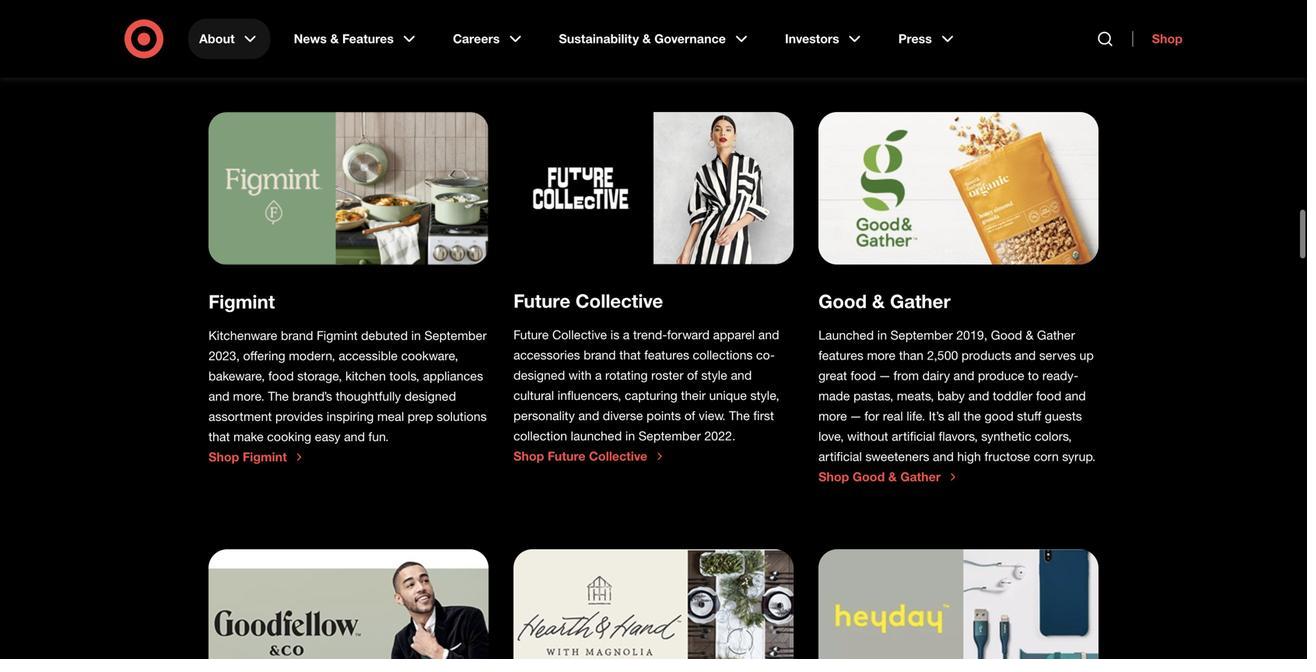 Task type: vqa. For each thing, say whether or not it's contained in the screenshot.
the bottommost 2023
no



Task type: locate. For each thing, give the bounding box(es) containing it.
modern,
[[289, 348, 335, 364]]

make
[[234, 429, 264, 444]]

2 horizontal spatial september
[[891, 328, 953, 343]]

good up products
[[992, 328, 1023, 343]]

bakeware,
[[209, 369, 265, 384]]

cookware,
[[401, 348, 458, 364]]

appliances
[[423, 369, 484, 384]]

first
[[754, 408, 775, 424]]

september down points
[[639, 429, 701, 444]]

1 vertical spatial designed
[[405, 389, 456, 404]]

1 horizontal spatial the
[[729, 408, 750, 424]]

sweeteners
[[866, 449, 930, 464]]

1 horizontal spatial food
[[851, 368, 877, 383]]

1 vertical spatial future
[[514, 327, 549, 343]]

0 horizontal spatial —
[[851, 409, 862, 424]]

shop figmint link
[[209, 450, 306, 465]]

and up unique
[[731, 368, 752, 383]]

0 horizontal spatial in
[[412, 328, 421, 343]]

and down bakeware,
[[209, 389, 230, 404]]

& for gather
[[873, 290, 885, 313]]

food down offering
[[269, 369, 294, 384]]

—
[[880, 368, 891, 383], [851, 409, 862, 424]]

1 horizontal spatial features
[[819, 348, 864, 363]]

food down ready-
[[1037, 388, 1062, 404]]

features up roster
[[645, 348, 690, 363]]

0 horizontal spatial that
[[209, 429, 230, 444]]

0 horizontal spatial a
[[595, 368, 602, 383]]

news & features link
[[283, 19, 430, 59]]

figmint down make at left bottom
[[243, 450, 287, 465]]

september up "than"
[[891, 328, 953, 343]]

2 vertical spatial figmint
[[243, 450, 287, 465]]

artificial
[[892, 429, 936, 444], [819, 449, 863, 464]]

future for future collective
[[514, 290, 571, 312]]

and up the
[[969, 388, 990, 404]]

1 vertical spatial that
[[209, 429, 230, 444]]

0 vertical spatial brand
[[281, 328, 313, 343]]

accessible
[[339, 348, 398, 364]]

more left "than"
[[868, 348, 896, 363]]

1 horizontal spatial brand
[[584, 348, 616, 363]]

0 horizontal spatial artificial
[[819, 449, 863, 464]]

artificial down life.
[[892, 429, 936, 444]]

baby
[[938, 388, 966, 404]]

0 vertical spatial a
[[623, 327, 630, 343]]

in inside 'kitchenware brand figmint debuted in september 2023, offering modern, accessible cookware, bakeware, food storage, kitchen tools, appliances and more. the brand's thoughtfully designed assortment provides inspiring meal prep solutions that make cooking easy and fun. shop figmint'
[[412, 328, 421, 343]]

1 horizontal spatial —
[[880, 368, 891, 383]]

1 horizontal spatial september
[[639, 429, 701, 444]]

text image
[[514, 112, 794, 264], [514, 550, 794, 659]]

with
[[569, 368, 592, 383]]

0 horizontal spatial brand
[[281, 328, 313, 343]]

0 horizontal spatial september
[[425, 328, 487, 343]]

september up 'cookware,'
[[425, 328, 487, 343]]

designed inside 'kitchenware brand figmint debuted in september 2023, offering modern, accessible cookware, bakeware, food storage, kitchen tools, appliances and more. the brand's thoughtfully designed assortment provides inspiring meal prep solutions that make cooking easy and fun. shop figmint'
[[405, 389, 456, 404]]

september inside the launched in september 2019, good & gather features more than 2,500 products and serves up great food — from dairy and produce to ready- made pastas, meats, baby and toddler food and more — for real life. it's all the good stuff guests love, without artificial flavors, synthetic colors, artificial sweeteners and high fructose corn syrup. shop good & gather
[[891, 328, 953, 343]]

1 vertical spatial brand
[[584, 348, 616, 363]]

view.
[[699, 408, 726, 424]]

brand inside future collective is a trend-forward apparel and accessories brand that features collections co- designed with a rotating roster of style and cultural influencers, capturing their unique style, personality and diverse points of view. the first collection launched in september 2022. shop future collective
[[584, 348, 616, 363]]

news
[[294, 31, 327, 46]]

corn
[[1034, 449, 1060, 464]]

in down diverse
[[626, 429, 635, 444]]

1 vertical spatial collective
[[553, 327, 607, 343]]

shop future collective link
[[514, 449, 667, 465]]

prep
[[408, 409, 434, 424]]

flavors,
[[939, 429, 979, 444]]

that inside 'kitchenware brand figmint debuted in september 2023, offering modern, accessible cookware, bakeware, food storage, kitchen tools, appliances and more. the brand's thoughtfully designed assortment provides inspiring meal prep solutions that make cooking easy and fun. shop figmint'
[[209, 429, 230, 444]]

tools,
[[390, 369, 420, 384]]

good & gather
[[819, 290, 951, 313]]

1 vertical spatial good
[[992, 328, 1023, 343]]

1 horizontal spatial artificial
[[892, 429, 936, 444]]

& for features
[[330, 31, 339, 46]]

food up pastas,
[[851, 368, 877, 383]]

designed
[[514, 368, 565, 383], [405, 389, 456, 404]]

it's
[[929, 409, 945, 424]]

2 horizontal spatial in
[[878, 328, 888, 343]]

0 horizontal spatial food
[[269, 369, 294, 384]]

features
[[342, 31, 394, 46]]

a man in a suit image
[[209, 550, 489, 659]]

brand up modern,
[[281, 328, 313, 343]]

serves
[[1040, 348, 1077, 363]]

of
[[688, 368, 698, 383], [685, 408, 696, 424]]

features
[[645, 348, 690, 363], [819, 348, 864, 363]]

and down inspiring
[[344, 429, 365, 444]]

dairy
[[923, 368, 951, 383]]

capturing
[[625, 388, 678, 403]]

figmint up modern,
[[317, 328, 358, 343]]

that down assortment
[[209, 429, 230, 444]]

1 vertical spatial a
[[595, 368, 602, 383]]

collective up is
[[576, 290, 664, 312]]

0 horizontal spatial more
[[819, 409, 848, 424]]

forward
[[668, 327, 710, 343]]

brand down is
[[584, 348, 616, 363]]

0 vertical spatial gather
[[891, 290, 951, 313]]

& up launched
[[873, 290, 885, 313]]

designed up 'cultural'
[[514, 368, 565, 383]]

cultural
[[514, 388, 554, 403]]

collections
[[693, 348, 753, 363]]

0 horizontal spatial features
[[645, 348, 690, 363]]

features down launched
[[819, 348, 864, 363]]

0 vertical spatial good
[[819, 290, 867, 313]]

pastas,
[[854, 388, 894, 404]]

gather up serves
[[1038, 328, 1076, 343]]

and up baby
[[954, 368, 975, 383]]

storage,
[[298, 369, 342, 384]]

0 vertical spatial —
[[880, 368, 891, 383]]

the down unique
[[729, 408, 750, 424]]

september
[[891, 328, 953, 343], [425, 328, 487, 343], [639, 429, 701, 444]]

ready-
[[1043, 368, 1079, 383]]

of up their
[[688, 368, 698, 383]]

in inside the launched in september 2019, good & gather features more than 2,500 products and serves up great food — from dairy and produce to ready- made pastas, meats, baby and toddler food and more — for real life. it's all the good stuff guests love, without artificial flavors, synthetic colors, artificial sweeteners and high fructose corn syrup. shop good & gather
[[878, 328, 888, 343]]

2 horizontal spatial food
[[1037, 388, 1062, 404]]

diverse
[[603, 408, 643, 424]]

features inside future collective is a trend-forward apparel and accessories brand that features collections co- designed with a rotating roster of style and cultural influencers, capturing their unique style, personality and diverse points of view. the first collection launched in september 2022. shop future collective
[[645, 348, 690, 363]]

and
[[759, 327, 780, 343], [1016, 348, 1037, 363], [731, 368, 752, 383], [954, 368, 975, 383], [969, 388, 990, 404], [1066, 388, 1087, 404], [209, 389, 230, 404], [579, 408, 600, 424], [344, 429, 365, 444], [933, 449, 954, 464]]

and down influencers,
[[579, 408, 600, 424]]

0 vertical spatial collective
[[576, 290, 664, 312]]

1 vertical spatial the
[[729, 408, 750, 424]]

trend-
[[634, 327, 668, 343]]

good down the sweeteners
[[853, 469, 885, 485]]

a right is
[[623, 327, 630, 343]]

the up "provides"
[[268, 389, 289, 404]]

influencers,
[[558, 388, 622, 403]]

a
[[623, 327, 630, 343], [595, 368, 602, 383]]

&
[[330, 31, 339, 46], [643, 31, 651, 46], [873, 290, 885, 313], [1026, 328, 1034, 343], [889, 469, 897, 485]]

1 horizontal spatial in
[[626, 429, 635, 444]]

figmint up kitchenware
[[209, 290, 275, 313]]

of down their
[[685, 408, 696, 424]]

press
[[899, 31, 933, 46]]

1 vertical spatial text image
[[514, 550, 794, 659]]

1 features from the left
[[645, 348, 690, 363]]

0 vertical spatial that
[[620, 348, 641, 363]]

1 horizontal spatial designed
[[514, 368, 565, 383]]

products
[[962, 348, 1012, 363]]

launched in september 2019, good & gather features more than 2,500 products and serves up great food — from dairy and produce to ready- made pastas, meats, baby and toddler food and more — for real life. it's all the good stuff guests love, without artificial flavors, synthetic colors, artificial sweeteners and high fructose corn syrup. shop good & gather
[[819, 328, 1096, 485]]

sustainability & governance
[[559, 31, 726, 46]]

collective
[[576, 290, 664, 312], [553, 327, 607, 343], [589, 449, 648, 464]]

the
[[964, 409, 982, 424]]

in down good & gather on the right top
[[878, 328, 888, 343]]

0 vertical spatial future
[[514, 290, 571, 312]]

0 vertical spatial more
[[868, 348, 896, 363]]

that up rotating
[[620, 348, 641, 363]]

more down made
[[819, 409, 848, 424]]

0 vertical spatial artificial
[[892, 429, 936, 444]]

gather up "than"
[[891, 290, 951, 313]]

2 vertical spatial collective
[[589, 449, 648, 464]]

0 horizontal spatial designed
[[405, 389, 456, 404]]

a right with
[[595, 368, 602, 383]]

points
[[647, 408, 681, 424]]

0 vertical spatial text image
[[514, 112, 794, 264]]

collective down future collective
[[553, 327, 607, 343]]

& down the sweeteners
[[889, 469, 897, 485]]

graphical user interface image
[[819, 550, 1099, 659]]

1 vertical spatial figmint
[[317, 328, 358, 343]]

— left from
[[880, 368, 891, 383]]

0 vertical spatial the
[[268, 389, 289, 404]]

2 features from the left
[[819, 348, 864, 363]]

1 horizontal spatial that
[[620, 348, 641, 363]]

collective down "launched"
[[589, 449, 648, 464]]

in inside future collective is a trend-forward apparel and accessories brand that features collections co- designed with a rotating roster of style and cultural influencers, capturing their unique style, personality and diverse points of view. the first collection launched in september 2022. shop future collective
[[626, 429, 635, 444]]

in
[[878, 328, 888, 343], [412, 328, 421, 343], [626, 429, 635, 444]]

& right news
[[330, 31, 339, 46]]

good up launched
[[819, 290, 867, 313]]

& left the governance
[[643, 31, 651, 46]]

— left "for"
[[851, 409, 862, 424]]

everspring
[[548, 44, 611, 60]]

that inside future collective is a trend-forward apparel and accessories brand that features collections co- designed with a rotating roster of style and cultural influencers, capturing their unique style, personality and diverse points of view. the first collection launched in september 2022. shop future collective
[[620, 348, 641, 363]]

in up 'cookware,'
[[412, 328, 421, 343]]

0 horizontal spatial the
[[268, 389, 289, 404]]

produce
[[979, 368, 1025, 383]]

designed up prep
[[405, 389, 456, 404]]

food
[[851, 368, 877, 383], [269, 369, 294, 384], [1037, 388, 1062, 404]]

0 vertical spatial designed
[[514, 368, 565, 383]]

the
[[268, 389, 289, 404], [729, 408, 750, 424]]

1 vertical spatial gather
[[1038, 328, 1076, 343]]

more
[[868, 348, 896, 363], [819, 409, 848, 424]]

about
[[199, 31, 235, 46]]

shop
[[1153, 31, 1183, 46], [514, 44, 545, 60], [514, 449, 545, 464], [209, 450, 239, 465], [819, 469, 850, 485]]

careers
[[453, 31, 500, 46]]

and up co-
[[759, 327, 780, 343]]

artificial down love,
[[819, 449, 863, 464]]

0 vertical spatial of
[[688, 368, 698, 383]]

1 horizontal spatial more
[[868, 348, 896, 363]]

for
[[865, 409, 880, 424]]

solutions
[[437, 409, 487, 424]]

1 vertical spatial artificial
[[819, 449, 863, 464]]

good
[[819, 290, 867, 313], [992, 328, 1023, 343], [853, 469, 885, 485]]

gather down the sweeteners
[[901, 469, 941, 485]]



Task type: describe. For each thing, give the bounding box(es) containing it.
1 vertical spatial of
[[685, 408, 696, 424]]

apparel
[[714, 327, 755, 343]]

food inside 'kitchenware brand figmint debuted in september 2023, offering modern, accessible cookware, bakeware, food storage, kitchen tools, appliances and more. the brand's thoughtfully designed assortment provides inspiring meal prep solutions that make cooking easy and fun. shop figmint'
[[269, 369, 294, 384]]

1 vertical spatial more
[[819, 409, 848, 424]]

shop inside future collective is a trend-forward apparel and accessories brand that features collections co- designed with a rotating roster of style and cultural influencers, capturing their unique style, personality and diverse points of view. the first collection launched in september 2022. shop future collective
[[514, 449, 545, 464]]

more.
[[233, 389, 265, 404]]

offering
[[243, 348, 286, 364]]

investors
[[786, 31, 840, 46]]

stuff
[[1018, 409, 1042, 424]]

brand inside 'kitchenware brand figmint debuted in september 2023, offering modern, accessible cookware, bakeware, food storage, kitchen tools, appliances and more. the brand's thoughtfully designed assortment provides inspiring meal prep solutions that make cooking easy and fun. shop figmint'
[[281, 328, 313, 343]]

roster
[[652, 368, 684, 383]]

high
[[958, 449, 982, 464]]

up
[[1080, 348, 1095, 363]]

kitchenware
[[209, 328, 278, 343]]

inspiring
[[327, 409, 374, 424]]

launched
[[819, 328, 874, 343]]

provides
[[276, 409, 323, 424]]

life.
[[907, 409, 926, 424]]

designed inside future collective is a trend-forward apparel and accessories brand that features collections co- designed with a rotating roster of style and cultural influencers, capturing their unique style, personality and diverse points of view. the first collection launched in september 2022. shop future collective
[[514, 368, 565, 383]]

love,
[[819, 429, 844, 444]]

kitchen
[[346, 369, 386, 384]]

debuted
[[361, 328, 408, 343]]

collective for future collective
[[576, 290, 664, 312]]

is
[[611, 327, 620, 343]]

all
[[948, 409, 961, 424]]

unique
[[710, 388, 747, 403]]

september inside future collective is a trend-forward apparel and accessories brand that features collections co- designed with a rotating roster of style and cultural influencers, capturing their unique style, personality and diverse points of view. the first collection launched in september 2022. shop future collective
[[639, 429, 701, 444]]

rotating
[[606, 368, 648, 383]]

mint green pots and pans on a stove and the word "figmint" and logo on a green background. image
[[209, 112, 489, 265]]

and up the to
[[1016, 348, 1037, 363]]

launched
[[571, 429, 622, 444]]

shop link
[[1133, 31, 1183, 47]]

1 text image from the top
[[514, 112, 794, 264]]

2 text image from the top
[[514, 550, 794, 659]]

great
[[819, 368, 848, 383]]

future for future collective is a trend-forward apparel and accessories brand that features collections co- designed with a rotating roster of style and cultural influencers, capturing their unique style, personality and diverse points of view. the first collection launched in september 2022. shop future collective
[[514, 327, 549, 343]]

cooking
[[267, 429, 312, 444]]

brand's
[[292, 389, 332, 404]]

made
[[819, 388, 851, 404]]

meats,
[[897, 388, 935, 404]]

2019,
[[957, 328, 988, 343]]

style
[[702, 368, 728, 383]]

without
[[848, 429, 889, 444]]

2 vertical spatial good
[[853, 469, 885, 485]]

personality
[[514, 408, 575, 424]]

synthetic
[[982, 429, 1032, 444]]

colors,
[[1036, 429, 1073, 444]]

meal
[[378, 409, 404, 424]]

careers link
[[442, 19, 536, 59]]

collection
[[514, 429, 568, 444]]

press link
[[888, 19, 968, 59]]

governance
[[655, 31, 726, 46]]

their
[[681, 388, 706, 403]]

and down flavors,
[[933, 449, 954, 464]]

toddler
[[993, 388, 1033, 404]]

than
[[900, 348, 924, 363]]

accessories
[[514, 348, 581, 363]]

sustainability
[[559, 31, 639, 46]]

collective for future collective is a trend-forward apparel and accessories brand that features collections co- designed with a rotating roster of style and cultural influencers, capturing their unique style, personality and diverse points of view. the first collection launched in september 2022. shop future collective
[[553, 327, 607, 343]]

future collective is a trend-forward apparel and accessories brand that features collections co- designed with a rotating roster of style and cultural influencers, capturing their unique style, personality and diverse points of view. the first collection launched in september 2022. shop future collective
[[514, 327, 780, 464]]

& up the to
[[1026, 328, 1034, 343]]

2,500
[[928, 348, 959, 363]]

fun.
[[369, 429, 389, 444]]

1 horizontal spatial a
[[623, 327, 630, 343]]

to
[[1029, 368, 1040, 383]]

shop everspring
[[514, 44, 611, 60]]

& for governance
[[643, 31, 651, 46]]

easy
[[315, 429, 341, 444]]

0 vertical spatial figmint
[[209, 290, 275, 313]]

fructose
[[985, 449, 1031, 464]]

co-
[[757, 348, 775, 363]]

the inside future collective is a trend-forward apparel and accessories brand that features collections co- designed with a rotating roster of style and cultural influencers, capturing their unique style, personality and diverse points of view. the first collection launched in september 2022. shop future collective
[[729, 408, 750, 424]]

about link
[[188, 19, 271, 59]]

2 vertical spatial future
[[548, 449, 586, 464]]

kitchenware brand figmint debuted in september 2023, offering modern, accessible cookware, bakeware, food storage, kitchen tools, appliances and more. the brand's thoughtfully designed assortment provides inspiring meal prep solutions that make cooking easy and fun. shop figmint
[[209, 328, 487, 465]]

2 vertical spatial gather
[[901, 469, 941, 485]]

good
[[985, 409, 1014, 424]]

shop inside the launched in september 2019, good & gather features more than 2,500 products and serves up great food — from dairy and produce to ready- made pastas, meats, baby and toddler food and more — for real life. it's all the good stuff guests love, without artificial flavors, synthetic colors, artificial sweeteners and high fructose corn syrup. shop good & gather
[[819, 469, 850, 485]]

1 vertical spatial —
[[851, 409, 862, 424]]

news & features
[[294, 31, 394, 46]]

investors link
[[775, 19, 876, 59]]

shop good & gather link
[[819, 469, 960, 485]]

the inside 'kitchenware brand figmint debuted in september 2023, offering modern, accessible cookware, bakeware, food storage, kitchen tools, appliances and more. the brand's thoughtfully designed assortment provides inspiring meal prep solutions that make cooking easy and fun. shop figmint'
[[268, 389, 289, 404]]

guests
[[1046, 409, 1083, 424]]

september inside 'kitchenware brand figmint debuted in september 2023, offering modern, accessible cookware, bakeware, food storage, kitchen tools, appliances and more. the brand's thoughtfully designed assortment provides inspiring meal prep solutions that make cooking easy and fun. shop figmint'
[[425, 328, 487, 343]]

assortment
[[209, 409, 272, 424]]

shop inside 'kitchenware brand figmint debuted in september 2023, offering modern, accessible cookware, bakeware, food storage, kitchen tools, appliances and more. the brand's thoughtfully designed assortment provides inspiring meal prep solutions that make cooking easy and fun. shop figmint'
[[209, 450, 239, 465]]

features inside the launched in september 2019, good & gather features more than 2,500 products and serves up great food — from dairy and produce to ready- made pastas, meats, baby and toddler food and more — for real life. it's all the good stuff guests love, without artificial flavors, synthetic colors, artificial sweeteners and high fructose corn syrup. shop good & gather
[[819, 348, 864, 363]]

future collective
[[514, 290, 664, 312]]

2022.
[[705, 429, 736, 444]]

sustainability & governance link
[[548, 19, 762, 59]]

from
[[894, 368, 920, 383]]

letter image
[[819, 112, 1099, 265]]

thoughtfully
[[336, 389, 401, 404]]

and up guests
[[1066, 388, 1087, 404]]

real
[[883, 409, 904, 424]]



